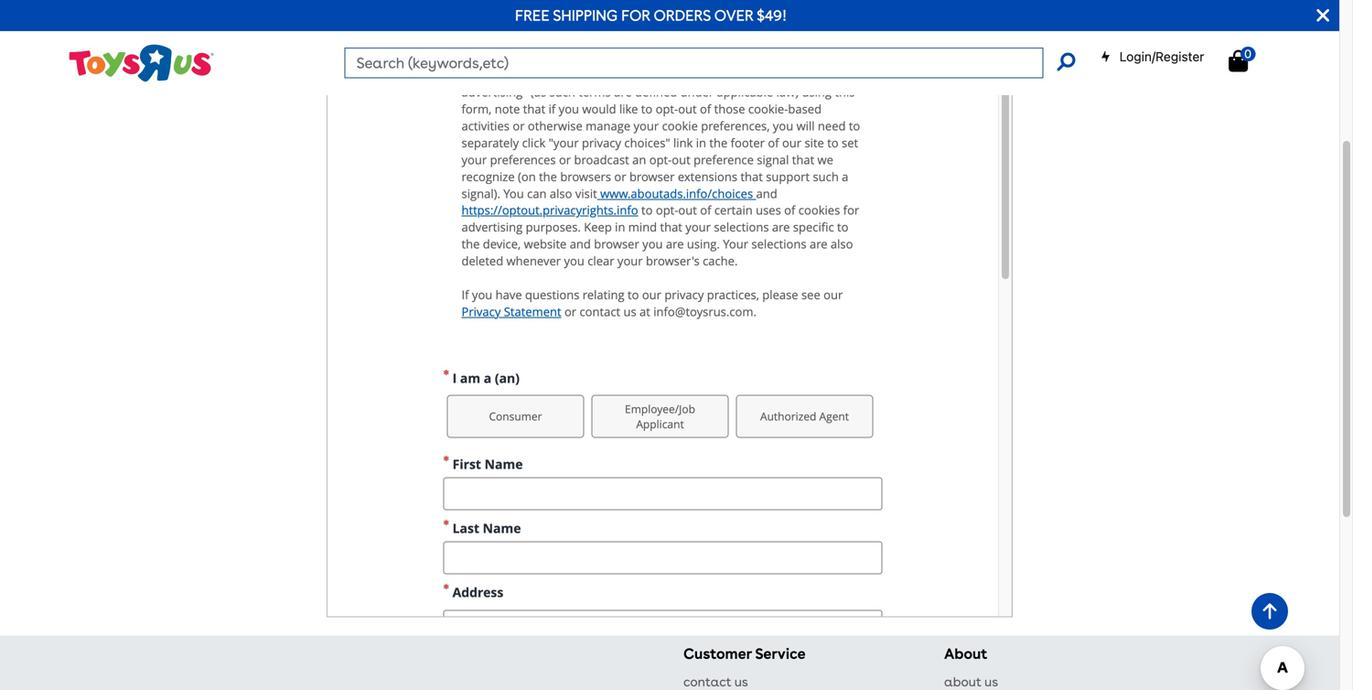 Task type: locate. For each thing, give the bounding box(es) containing it.
us right about
[[985, 674, 999, 690]]

for
[[622, 6, 651, 24]]

Enter Keyword or Item No. search field
[[345, 48, 1044, 78]]

1 us from the left
[[735, 674, 748, 690]]

us
[[735, 674, 748, 690], [985, 674, 999, 690]]

toys r us image
[[67, 42, 214, 84]]

0
[[1245, 47, 1252, 61]]

shipping
[[553, 6, 618, 24]]

about
[[945, 645, 988, 663]]

0 link
[[1229, 47, 1267, 73]]

service
[[755, 645, 806, 663]]

us for about
[[985, 674, 999, 690]]

1 horizontal spatial us
[[985, 674, 999, 690]]

free
[[515, 6, 550, 24]]

us for customer service
[[735, 674, 748, 690]]

close button image
[[1317, 5, 1330, 26]]

2 us from the left
[[985, 674, 999, 690]]

us down customer service
[[735, 674, 748, 690]]

$49!
[[757, 6, 787, 24]]

0 horizontal spatial us
[[735, 674, 748, 690]]

about
[[945, 674, 982, 690]]

None search field
[[345, 48, 1076, 78]]



Task type: vqa. For each thing, say whether or not it's contained in the screenshot.
left in
no



Task type: describe. For each thing, give the bounding box(es) containing it.
customer service
[[684, 645, 806, 663]]

free shipping for orders over $49!
[[515, 6, 787, 24]]

login/register button
[[1101, 48, 1205, 66]]

customer
[[684, 645, 752, 663]]

free shipping for orders over $49! link
[[515, 6, 787, 24]]

about us
[[945, 674, 999, 690]]

login/register
[[1120, 49, 1205, 64]]

orders
[[654, 6, 711, 24]]

contact
[[684, 674, 732, 690]]

over
[[715, 6, 754, 24]]

contact us
[[684, 674, 748, 690]]

shopping bag image
[[1229, 50, 1249, 72]]

contact us link
[[684, 674, 748, 690]]

about us link
[[945, 674, 999, 690]]



